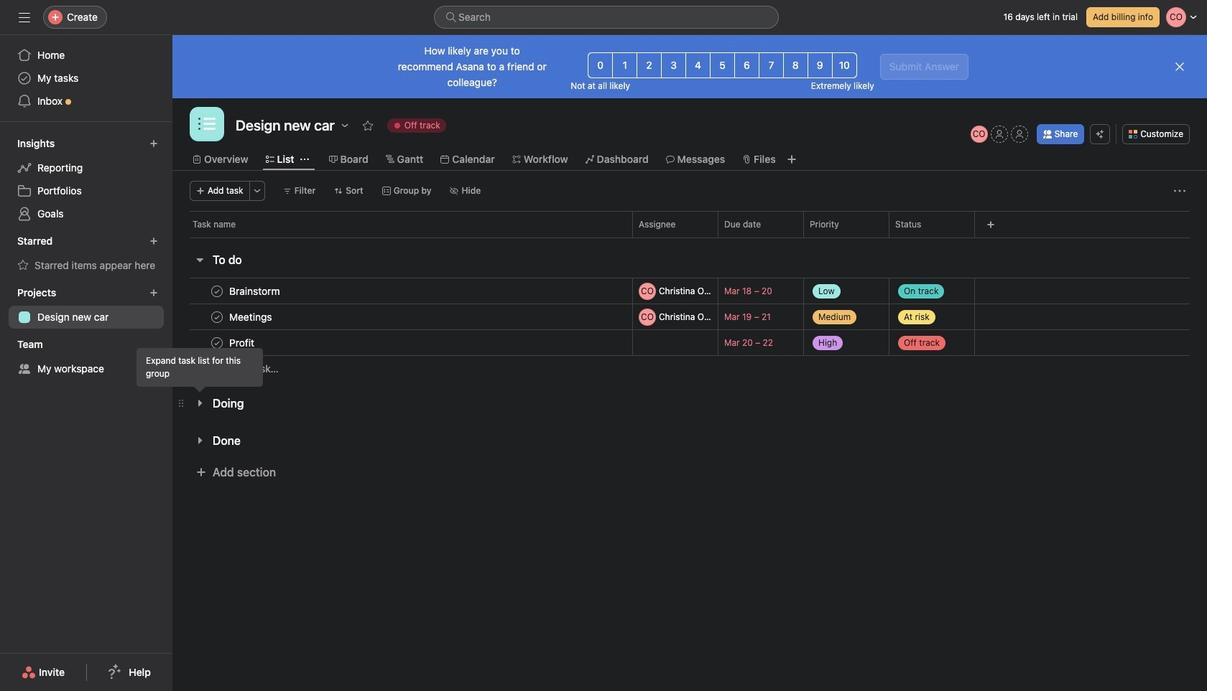 Task type: vqa. For each thing, say whether or not it's contained in the screenshot.
Add corresponding to Add task…
no



Task type: locate. For each thing, give the bounding box(es) containing it.
header to do tree grid
[[172, 278, 1207, 382]]

mark complete checkbox inside meetings cell
[[208, 309, 226, 326]]

mark complete image inside profit "cell"
[[208, 334, 226, 352]]

0 vertical spatial task name text field
[[226, 284, 284, 299]]

add tab image
[[786, 154, 797, 165]]

tooltip
[[137, 349, 262, 391]]

row
[[172, 211, 1207, 238], [190, 237, 1190, 239], [172, 278, 1207, 305], [172, 304, 1207, 331], [172, 330, 1207, 356], [172, 356, 1207, 382]]

2 mark complete checkbox from the top
[[208, 334, 226, 352]]

0 vertical spatial mark complete checkbox
[[208, 309, 226, 326]]

task name text field down task name text field
[[226, 336, 259, 350]]

mark complete checkbox for meetings cell
[[208, 309, 226, 326]]

list image
[[198, 116, 216, 133]]

2 mark complete image from the top
[[208, 334, 226, 352]]

meetings cell
[[172, 304, 632, 331]]

brainstorm cell
[[172, 278, 632, 305]]

projects element
[[0, 280, 172, 332]]

Task name text field
[[226, 310, 276, 324]]

mark complete image
[[208, 309, 226, 326], [208, 334, 226, 352]]

option group
[[588, 52, 857, 78]]

add field image
[[987, 221, 995, 229]]

task name text field inside profit "cell"
[[226, 336, 259, 350]]

new project or portfolio image
[[149, 289, 158, 297]]

Task name text field
[[226, 284, 284, 299], [226, 336, 259, 350]]

1 mark complete image from the top
[[208, 309, 226, 326]]

0 vertical spatial mark complete image
[[208, 309, 226, 326]]

mark complete checkbox inside profit "cell"
[[208, 334, 226, 352]]

expand task list for this group image
[[194, 398, 206, 410]]

mark complete image for task name text box within the profit "cell"
[[208, 334, 226, 352]]

1 vertical spatial mark complete image
[[208, 334, 226, 352]]

add items to starred image
[[149, 237, 158, 246]]

mark complete checkbox for profit "cell"
[[208, 334, 226, 352]]

1 vertical spatial mark complete checkbox
[[208, 334, 226, 352]]

1 vertical spatial task name text field
[[226, 336, 259, 350]]

list box
[[434, 6, 779, 29]]

None radio
[[661, 52, 686, 78], [686, 52, 711, 78], [710, 52, 735, 78], [807, 52, 833, 78], [661, 52, 686, 78], [686, 52, 711, 78], [710, 52, 735, 78], [807, 52, 833, 78]]

mark complete image inside meetings cell
[[208, 309, 226, 326]]

1 task name text field from the top
[[226, 284, 284, 299]]

more actions image
[[253, 187, 261, 195]]

task name text field inside brainstorm cell
[[226, 284, 284, 299]]

task name text field up task name text field
[[226, 284, 284, 299]]

2 task name text field from the top
[[226, 336, 259, 350]]

1 mark complete checkbox from the top
[[208, 309, 226, 326]]

mark complete image
[[208, 283, 226, 300]]

teams element
[[0, 332, 172, 384]]

Mark complete checkbox
[[208, 309, 226, 326], [208, 334, 226, 352]]

None radio
[[588, 52, 613, 78], [612, 52, 637, 78], [637, 52, 662, 78], [734, 52, 759, 78], [759, 52, 784, 78], [783, 52, 808, 78], [832, 52, 857, 78], [588, 52, 613, 78], [612, 52, 637, 78], [637, 52, 662, 78], [734, 52, 759, 78], [759, 52, 784, 78], [783, 52, 808, 78], [832, 52, 857, 78]]



Task type: describe. For each thing, give the bounding box(es) containing it.
expand task list for this group image
[[194, 435, 206, 447]]

manage project members image
[[971, 126, 988, 143]]

task name text field for mark complete option
[[226, 284, 284, 299]]

collapse task list for this group image
[[194, 254, 206, 266]]

dismiss image
[[1174, 61, 1186, 73]]

hide sidebar image
[[19, 11, 30, 23]]

task name text field for mark complete checkbox inside profit "cell"
[[226, 336, 259, 350]]

profit cell
[[172, 330, 632, 356]]

new insights image
[[149, 139, 158, 148]]

add to starred image
[[362, 120, 373, 131]]

insights element
[[0, 131, 172, 228]]

mark complete image for task name text field
[[208, 309, 226, 326]]

Mark complete checkbox
[[208, 283, 226, 300]]

starred element
[[0, 228, 172, 280]]

ask ai image
[[1096, 130, 1105, 139]]

global element
[[0, 35, 172, 121]]

tab actions image
[[300, 155, 309, 164]]



